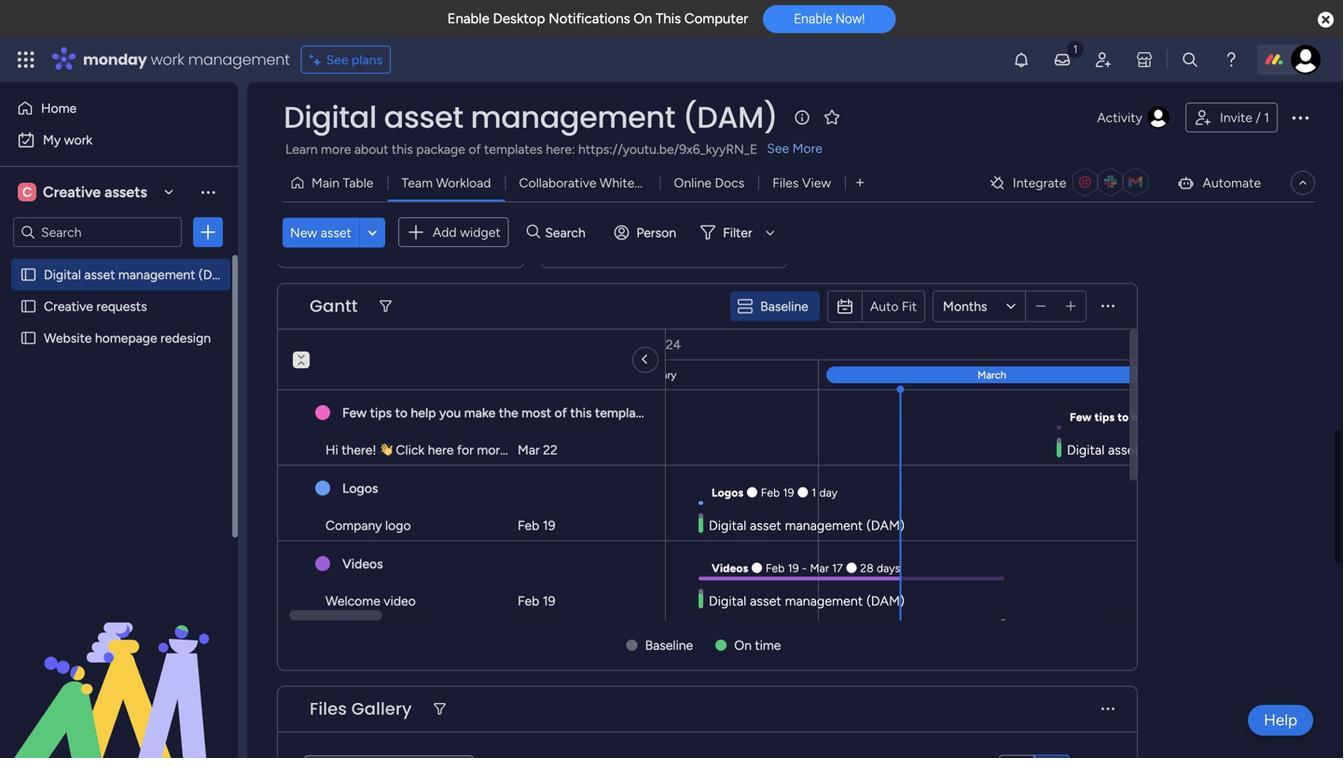Task type: locate. For each thing, give the bounding box(es) containing it.
0 horizontal spatial tips
[[370, 405, 392, 421]]

new
[[290, 225, 317, 240]]

0 vertical spatial files
[[773, 175, 799, 191]]

options image right /
[[1289, 106, 1312, 129]]

on left time
[[734, 638, 752, 653]]

1 horizontal spatial tips
[[1095, 410, 1115, 424]]

1 vertical spatial digital
[[44, 267, 81, 283]]

0 horizontal spatial enable
[[447, 10, 490, 27]]

option
[[0, 258, 238, 262]]

public board image for website homepage redesign
[[20, 329, 37, 347]]

more inside the learn more about this package of templates here: https://youtu.be/9x6_kyyrn_e see more
[[321, 141, 351, 157]]

2 feb 19 from the top
[[518, 593, 556, 609]]

add view image
[[856, 176, 864, 190]]

of
[[469, 141, 481, 157], [555, 405, 567, 421], [1261, 410, 1273, 424]]

workload
[[436, 175, 491, 191]]

the
[[499, 405, 518, 421], [1211, 410, 1229, 424]]

main
[[312, 175, 340, 191]]

gallery
[[351, 697, 412, 721]]

0 horizontal spatial to
[[395, 405, 408, 421]]

this for few tips to help you make the most of this template
[[1276, 410, 1295, 424]]

1 horizontal spatial help
[[1132, 410, 1155, 424]]

enable for enable desktop notifications on this computer
[[447, 10, 490, 27]]

1 vertical spatial on
[[734, 638, 752, 653]]

1 vertical spatial (dam)
[[199, 267, 237, 283]]

team
[[402, 175, 433, 191]]

1 horizontal spatial on
[[734, 638, 752, 653]]

(dam) up docs
[[683, 97, 778, 138]]

mar
[[518, 442, 540, 458], [810, 562, 829, 575]]

main table button
[[283, 168, 388, 198]]

public board image
[[20, 266, 37, 284], [20, 329, 37, 347]]

feb
[[761, 486, 780, 500], [518, 518, 540, 534], [766, 562, 785, 575], [518, 593, 540, 609]]

auto fit
[[870, 298, 917, 314]]

work for my
[[64, 132, 92, 148]]

0 horizontal spatial help
[[411, 405, 436, 421]]

1 left day
[[812, 486, 817, 500]]

0 vertical spatial on
[[634, 10, 652, 27]]

2 horizontal spatial this
[[1276, 410, 1295, 424]]

make for few tips to help you make the most of this template
[[1180, 410, 1209, 424]]

0 horizontal spatial on
[[634, 10, 652, 27]]

0 horizontal spatial make
[[464, 405, 496, 421]]

0 horizontal spatial work
[[64, 132, 92, 148]]

asset up creative requests
[[84, 267, 115, 283]]

see
[[326, 52, 349, 68], [767, 140, 789, 156]]

0 horizontal spatial you
[[439, 405, 461, 421]]

on
[[634, 10, 652, 27], [734, 638, 752, 653]]

creative for creative assets
[[43, 183, 101, 201]]

to
[[395, 405, 408, 421], [1118, 410, 1129, 424]]

0 horizontal spatial digital asset management (dam)
[[44, 267, 237, 283]]

templates
[[484, 141, 543, 157]]

None search field
[[304, 755, 474, 758]]

1 vertical spatial see
[[767, 140, 789, 156]]

0 horizontal spatial more
[[321, 141, 351, 157]]

asset up package
[[384, 97, 463, 138]]

v2 collapse down image
[[293, 345, 310, 357]]

john smith image
[[1291, 45, 1321, 75]]

1 vertical spatial options image
[[199, 223, 217, 242]]

here
[[428, 442, 454, 458]]

0 vertical spatial more
[[321, 141, 351, 157]]

creative right c
[[43, 183, 101, 201]]

enable left desktop
[[447, 10, 490, 27]]

1 horizontal spatial asset
[[321, 225, 352, 240]]

more right for
[[477, 442, 507, 458]]

1 vertical spatial files
[[310, 697, 347, 721]]

work right monday
[[151, 49, 184, 70]]

0 vertical spatial creative
[[43, 183, 101, 201]]

work right "my"
[[64, 132, 92, 148]]

1 horizontal spatial more
[[477, 442, 507, 458]]

2 vertical spatial asset
[[84, 267, 115, 283]]

1 feb 19 from the top
[[518, 518, 556, 534]]

1 horizontal spatial few
[[1070, 410, 1092, 424]]

1 vertical spatial creative
[[44, 299, 93, 314]]

activity
[[1097, 110, 1143, 125]]

1 horizontal spatial enable
[[794, 11, 833, 26]]

baseline down arrow down icon
[[760, 299, 809, 314]]

1 horizontal spatial videos
[[712, 562, 749, 575]]

see inside the learn more about this package of templates here: https://youtu.be/9x6_kyyrn_e see more
[[767, 140, 789, 156]]

/
[[1256, 110, 1261, 125]]

enable
[[447, 10, 490, 27], [794, 11, 833, 26]]

files left gallery
[[310, 697, 347, 721]]

0 horizontal spatial see
[[326, 52, 349, 68]]

most
[[522, 405, 551, 421], [1232, 410, 1259, 424]]

main table
[[312, 175, 374, 191]]

options image
[[1289, 106, 1312, 129], [199, 223, 217, 242]]

1 horizontal spatial the
[[1211, 410, 1229, 424]]

public board image down public board icon
[[20, 329, 37, 347]]

public board image
[[20, 298, 37, 315]]

see more link
[[765, 139, 825, 158]]

creative for creative requests
[[44, 299, 93, 314]]

0 horizontal spatial template
[[595, 405, 648, 421]]

public board image up public board icon
[[20, 266, 37, 284]]

(dam) up redesign
[[199, 267, 237, 283]]

home option
[[11, 93, 227, 123]]

1 horizontal spatial see
[[767, 140, 789, 156]]

●
[[747, 486, 758, 500], [797, 486, 809, 500], [752, 562, 763, 575], [846, 562, 858, 575]]

most for few tips to help you make the most of this template
[[1232, 410, 1259, 424]]

0 horizontal spatial the
[[499, 405, 518, 421]]

1 horizontal spatial 1
[[1264, 110, 1270, 125]]

to for few tips to help you make the most of this template :)
[[395, 405, 408, 421]]

collaborative whiteboard online docs
[[519, 175, 745, 191]]

2 public board image from the top
[[20, 329, 37, 347]]

1 image
[[1067, 38, 1084, 59]]

options image down the workspace options image
[[199, 223, 217, 242]]

baseline
[[760, 299, 809, 314], [645, 638, 693, 653]]

this inside the learn more about this package of templates here: https://youtu.be/9x6_kyyrn_e see more
[[392, 141, 413, 157]]

enable desktop notifications on this computer
[[447, 10, 748, 27]]

1 horizontal spatial baseline
[[760, 299, 809, 314]]

this
[[392, 141, 413, 157], [570, 405, 592, 421], [1276, 410, 1295, 424]]

1 vertical spatial public board image
[[20, 329, 37, 347]]

fit
[[902, 298, 917, 314]]

2 horizontal spatial of
[[1261, 410, 1273, 424]]

1 horizontal spatial this
[[570, 405, 592, 421]]

1 horizontal spatial of
[[555, 405, 567, 421]]

logo
[[385, 518, 411, 534]]

1 enable from the left
[[447, 10, 490, 27]]

you for few tips to help you make the most of this template :)
[[439, 405, 461, 421]]

1 vertical spatial feb 19
[[518, 593, 556, 609]]

0 horizontal spatial this
[[392, 141, 413, 157]]

1 vertical spatial 1
[[812, 486, 817, 500]]

2 enable from the left
[[794, 11, 833, 26]]

1 horizontal spatial to
[[1118, 410, 1129, 424]]

auto fit button
[[863, 291, 925, 321]]

0 horizontal spatial few
[[342, 405, 367, 421]]

Search in workspace field
[[39, 222, 156, 243]]

creative requests
[[44, 299, 147, 314]]

1 horizontal spatial template
[[1298, 410, 1343, 424]]

list box
[[0, 255, 238, 606]]

2 horizontal spatial asset
[[384, 97, 463, 138]]

feb 19 for welcome video
[[518, 593, 556, 609]]

0 vertical spatial options image
[[1289, 106, 1312, 129]]

1 horizontal spatial you
[[1158, 410, 1177, 424]]

0 vertical spatial public board image
[[20, 266, 37, 284]]

my
[[43, 132, 61, 148]]

help
[[411, 405, 436, 421], [1132, 410, 1155, 424]]

17
[[832, 562, 843, 575]]

0 horizontal spatial logos
[[342, 480, 378, 496]]

this
[[656, 10, 681, 27]]

files inside field
[[310, 697, 347, 721]]

creative up website
[[44, 299, 93, 314]]

enable inside button
[[794, 11, 833, 26]]

videos up welcome video
[[342, 556, 383, 572]]

1 vertical spatial baseline
[[645, 638, 693, 653]]

arrow down image
[[759, 221, 781, 244]]

0 vertical spatial baseline
[[760, 299, 809, 314]]

update feed image
[[1053, 50, 1072, 69]]

few
[[342, 405, 367, 421], [1070, 410, 1092, 424]]

activity button
[[1090, 103, 1178, 132]]

1 public board image from the top
[[20, 266, 37, 284]]

see plans
[[326, 52, 383, 68]]

files left view
[[773, 175, 799, 191]]

list box containing digital asset management (dam)
[[0, 255, 238, 606]]

more up main table button
[[321, 141, 351, 157]]

angle right image
[[644, 352, 647, 368]]

few for few tips to help you make the most of this template
[[1070, 410, 1092, 424]]

assets
[[104, 183, 147, 201]]

1 vertical spatial work
[[64, 132, 92, 148]]

enable left now!
[[794, 11, 833, 26]]

(dam)
[[683, 97, 778, 138], [199, 267, 237, 283]]

0 horizontal spatial baseline
[[645, 638, 693, 653]]

notifications
[[549, 10, 630, 27]]

digital up learn
[[284, 97, 377, 138]]

baseline left on time
[[645, 638, 693, 653]]

few tips to help you make the most of this template :)
[[342, 405, 659, 421]]

creative inside workspace selection element
[[43, 183, 101, 201]]

1 vertical spatial digital asset management (dam)
[[44, 267, 237, 283]]

mar left 22 at the left bottom of page
[[518, 442, 540, 458]]

2024
[[650, 337, 681, 353]]

0 horizontal spatial files
[[310, 697, 347, 721]]

mar right -
[[810, 562, 829, 575]]

0 vertical spatial digital
[[284, 97, 377, 138]]

1 horizontal spatial digital asset management (dam)
[[284, 97, 778, 138]]

redesign
[[161, 330, 211, 346]]

digital up creative requests
[[44, 267, 81, 283]]

0 vertical spatial work
[[151, 49, 184, 70]]

digital asset management (dam) up templates
[[284, 97, 778, 138]]

0 horizontal spatial most
[[522, 405, 551, 421]]

new asset
[[290, 225, 352, 240]]

help image
[[1222, 50, 1241, 69]]

digital
[[284, 97, 377, 138], [44, 267, 81, 283]]

1 horizontal spatial digital
[[284, 97, 377, 138]]

1 horizontal spatial make
[[1180, 410, 1209, 424]]

lottie animation image
[[0, 570, 238, 758]]

work
[[151, 49, 184, 70], [64, 132, 92, 148]]

1 horizontal spatial most
[[1232, 410, 1259, 424]]

more
[[321, 141, 351, 157], [477, 442, 507, 458]]

videos left -
[[712, 562, 749, 575]]

most for few tips to help you make the most of this template :)
[[522, 405, 551, 421]]

0 vertical spatial mar
[[518, 442, 540, 458]]

files for files view
[[773, 175, 799, 191]]

digital asset management (dam)
[[284, 97, 778, 138], [44, 267, 237, 283]]

this for few tips to help you make the most of this template :)
[[570, 405, 592, 421]]

collaborative whiteboard button
[[505, 168, 669, 198]]

1 horizontal spatial mar
[[810, 562, 829, 575]]

work inside my work option
[[64, 132, 92, 148]]

learn
[[285, 141, 318, 157]]

files
[[773, 175, 799, 191], [310, 697, 347, 721]]

invite / 1
[[1220, 110, 1270, 125]]

0 horizontal spatial of
[[469, 141, 481, 157]]

logos for logos ● feb 19 ● 1 day
[[712, 486, 744, 500]]

make for few tips to help you make the most of this template :)
[[464, 405, 496, 421]]

new asset button
[[283, 218, 359, 247]]

c
[[22, 184, 32, 200]]

0 horizontal spatial 1
[[812, 486, 817, 500]]

for
[[457, 442, 474, 458]]

add to favorites image
[[823, 108, 841, 126]]

0 vertical spatial 1
[[1264, 110, 1270, 125]]

of for few tips to help you make the most of this template :)
[[555, 405, 567, 421]]

1 vertical spatial more
[[477, 442, 507, 458]]

v2 collapse up image
[[293, 358, 310, 370]]

baseline inside popup button
[[760, 299, 809, 314]]

videos for videos ● feb 19 - mar 17 ● 28 days
[[712, 562, 749, 575]]

0 horizontal spatial mar
[[518, 442, 540, 458]]

gantt
[[310, 294, 358, 318]]

videos for videos
[[342, 556, 383, 572]]

click
[[396, 442, 425, 458]]

:)
[[651, 405, 659, 421]]

0 vertical spatial see
[[326, 52, 349, 68]]

my work option
[[11, 125, 227, 155]]

0 horizontal spatial options image
[[199, 223, 217, 242]]

files inside button
[[773, 175, 799, 191]]

mar 22
[[518, 442, 558, 458]]

on left this
[[634, 10, 652, 27]]

person
[[637, 225, 676, 240]]

welcome
[[326, 593, 380, 609]]

logos
[[342, 480, 378, 496], [712, 486, 744, 500]]

gallery layout group
[[999, 755, 1070, 758]]

see left plans
[[326, 52, 349, 68]]

1 horizontal spatial files
[[773, 175, 799, 191]]

online docs button
[[660, 168, 759, 198]]

asset right new
[[321, 225, 352, 240]]

19
[[783, 486, 794, 500], [543, 518, 556, 534], [788, 562, 799, 575], [543, 593, 556, 609]]

22
[[543, 442, 558, 458]]

files view button
[[759, 168, 845, 198]]

see left more
[[767, 140, 789, 156]]

1 right /
[[1264, 110, 1270, 125]]

creative assets
[[43, 183, 147, 201]]

0 vertical spatial feb 19
[[518, 518, 556, 534]]

files gallery
[[310, 697, 412, 721]]

1 vertical spatial asset
[[321, 225, 352, 240]]

digital asset management (dam) up the requests
[[44, 267, 237, 283]]

0 horizontal spatial videos
[[342, 556, 383, 572]]

1 vertical spatial mar
[[810, 562, 829, 575]]

1 horizontal spatial logos
[[712, 486, 744, 500]]

1 horizontal spatial work
[[151, 49, 184, 70]]

logos ● feb 19 ● 1 day
[[712, 486, 838, 500]]

0 vertical spatial (dam)
[[683, 97, 778, 138]]



Task type: describe. For each thing, give the bounding box(es) containing it.
👋
[[380, 442, 393, 458]]

see plans button
[[301, 46, 391, 74]]

help for few tips to help you make the most of this template :)
[[411, 405, 436, 421]]

https://youtu.be/9x6_kyyrn_e
[[578, 141, 758, 157]]

template for few tips to help you make the most of this template :)
[[595, 405, 648, 421]]

to for few tips to help you make the most of this template
[[1118, 410, 1129, 424]]

months
[[943, 299, 987, 314]]

asset inside button
[[321, 225, 352, 240]]

hi there!   👋  click here for more information  →
[[326, 442, 594, 458]]

march
[[978, 369, 1006, 382]]

view
[[802, 175, 831, 191]]

integrate button
[[981, 163, 1162, 202]]

enable now!
[[794, 11, 865, 26]]

you for few tips to help you make the most of this template
[[1158, 410, 1177, 424]]

videos ● feb 19 - mar 17 ● 28 days
[[712, 562, 901, 575]]

enable for enable now!
[[794, 11, 833, 26]]

q1 2024
[[631, 337, 681, 353]]

filter
[[723, 225, 753, 240]]

january
[[302, 369, 338, 382]]

search everything image
[[1181, 50, 1200, 69]]

here:
[[546, 141, 575, 157]]

requests
[[96, 299, 147, 314]]

more
[[793, 140, 823, 156]]

1 horizontal spatial options image
[[1289, 106, 1312, 129]]

invite
[[1220, 110, 1253, 125]]

of inside the learn more about this package of templates here: https://youtu.be/9x6_kyyrn_e see more
[[469, 141, 481, 157]]

logos for logos
[[342, 480, 378, 496]]

workspace image
[[18, 182, 36, 202]]

feb 19 for company logo
[[518, 518, 556, 534]]

now!
[[836, 11, 865, 26]]

0 horizontal spatial asset
[[84, 267, 115, 283]]

see inside button
[[326, 52, 349, 68]]

help button
[[1248, 705, 1314, 736]]

hi
[[326, 442, 338, 458]]

few for few tips to help you make the most of this template :)
[[342, 405, 367, 421]]

auto
[[870, 298, 899, 314]]

28
[[861, 562, 874, 575]]

online
[[674, 175, 712, 191]]

about
[[354, 141, 389, 157]]

integrate
[[1013, 175, 1067, 191]]

v2 plus image
[[1066, 300, 1076, 313]]

files for files gallery
[[310, 697, 347, 721]]

0 horizontal spatial (dam)
[[199, 267, 237, 283]]

the for few tips to help you make the most of this template :)
[[499, 405, 518, 421]]

invite / 1 button
[[1186, 103, 1278, 132]]

Search field
[[540, 219, 596, 246]]

home link
[[11, 93, 227, 123]]

Files Gallery field
[[305, 697, 417, 722]]

v2 search image
[[527, 222, 540, 243]]

v2 minus image
[[1036, 300, 1046, 313]]

there!
[[342, 442, 376, 458]]

team workload button
[[388, 168, 505, 198]]

dapulse close image
[[1318, 11, 1334, 30]]

Gantt field
[[305, 294, 363, 319]]

workspace selection element
[[18, 181, 150, 203]]

package
[[416, 141, 465, 157]]

1 inside button
[[1264, 110, 1270, 125]]

video
[[384, 593, 416, 609]]

information
[[510, 442, 578, 458]]

select product image
[[17, 50, 35, 69]]

files view
[[773, 175, 831, 191]]

person button
[[607, 218, 688, 247]]

more dots image
[[1102, 300, 1115, 313]]

help
[[1264, 711, 1298, 730]]

the for few tips to help you make the most of this template
[[1211, 410, 1229, 424]]

1 vertical spatial management
[[471, 97, 675, 138]]

filter button
[[693, 218, 781, 247]]

work for monday
[[151, 49, 184, 70]]

monday
[[83, 49, 147, 70]]

→
[[581, 442, 594, 458]]

-
[[802, 562, 807, 575]]

public board image for digital asset management (dam)
[[20, 266, 37, 284]]

few tips to help you make the most of this template
[[1070, 410, 1343, 424]]

invite members image
[[1094, 50, 1113, 69]]

enable now! button
[[763, 5, 896, 33]]

monday work management
[[83, 49, 290, 70]]

widget
[[460, 224, 501, 240]]

more dots image
[[1102, 703, 1115, 716]]

company
[[326, 518, 382, 534]]

0 vertical spatial digital asset management (dam)
[[284, 97, 778, 138]]

team workload
[[402, 175, 491, 191]]

tips for few tips to help you make the most of this template :)
[[370, 405, 392, 421]]

whiteboard
[[600, 175, 669, 191]]

add widget
[[433, 224, 501, 240]]

docs
[[715, 175, 745, 191]]

collapse board header image
[[1296, 175, 1311, 190]]

template for few tips to help you make the most of this template
[[1298, 410, 1343, 424]]

february
[[636, 369, 676, 382]]

of for few tips to help you make the most of this template
[[1261, 410, 1273, 424]]

website
[[44, 330, 92, 346]]

day
[[820, 486, 838, 500]]

help for few tips to help you make the most of this template
[[1132, 410, 1155, 424]]

lottie animation element
[[0, 570, 238, 758]]

plans
[[352, 52, 383, 68]]

desktop
[[493, 10, 545, 27]]

days
[[877, 562, 901, 575]]

monday marketplace image
[[1135, 50, 1154, 69]]

website homepage redesign
[[44, 330, 211, 346]]

2 vertical spatial management
[[118, 267, 195, 283]]

home
[[41, 100, 77, 116]]

automate
[[1203, 175, 1261, 191]]

angle down image
[[368, 226, 377, 240]]

learn more about this package of templates here: https://youtu.be/9x6_kyyrn_e see more
[[285, 140, 823, 157]]

homepage
[[95, 330, 157, 346]]

notifications image
[[1012, 50, 1031, 69]]

0 horizontal spatial digital
[[44, 267, 81, 283]]

baseline button
[[731, 292, 820, 321]]

workspace options image
[[199, 183, 217, 201]]

1 horizontal spatial (dam)
[[683, 97, 778, 138]]

0 vertical spatial management
[[188, 49, 290, 70]]

q1
[[631, 337, 647, 353]]

on time
[[734, 638, 781, 653]]

0 vertical spatial asset
[[384, 97, 463, 138]]

show board description image
[[791, 108, 814, 127]]

add widget button
[[398, 217, 509, 247]]

tips for few tips to help you make the most of this template
[[1095, 410, 1115, 424]]

Digital asset management (DAM) field
[[279, 97, 783, 138]]



Task type: vqa. For each thing, say whether or not it's contained in the screenshot.
the Supports subitems
no



